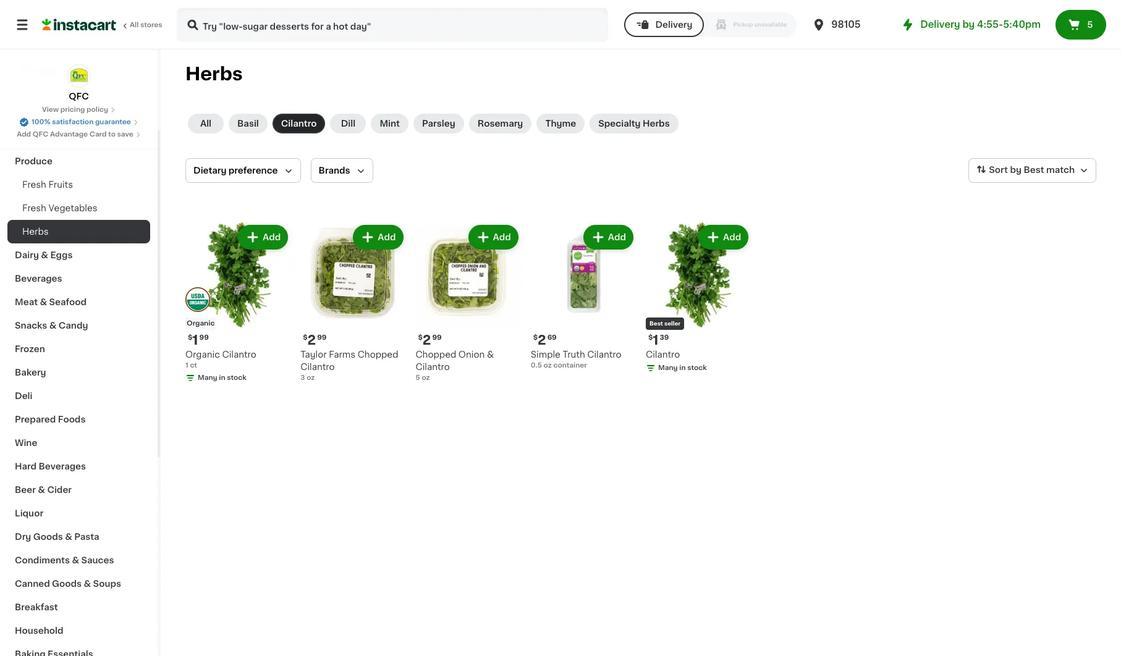 Task type: describe. For each thing, give the bounding box(es) containing it.
3 product group from the left
[[416, 223, 521, 384]]

2 product group from the left
[[301, 223, 406, 384]]

seller
[[665, 321, 681, 327]]

save
[[117, 131, 133, 138]]

pasta
[[74, 533, 99, 542]]

instacart logo image
[[42, 17, 116, 32]]

cider
[[47, 486, 72, 495]]

goods for dry
[[33, 533, 63, 542]]

98105
[[832, 20, 861, 29]]

beverages inside hard beverages link
[[39, 463, 86, 471]]

& left eggs
[[41, 251, 48, 260]]

delivery by 4:55-5:40pm link
[[901, 17, 1041, 32]]

oz inside simple truth cilantro 0.5 oz container
[[544, 362, 552, 369]]

prepared foods
[[15, 416, 86, 424]]

0 horizontal spatial many
[[198, 375, 217, 382]]

foods
[[58, 416, 86, 424]]

deli link
[[7, 385, 150, 408]]

add for chopped onion & cilantro
[[493, 233, 511, 242]]

goods for canned
[[52, 580, 82, 589]]

match
[[1047, 166, 1075, 174]]

best for best match
[[1024, 166, 1045, 174]]

service type group
[[625, 12, 797, 37]]

99 for taylor farms chopped cilantro
[[317, 335, 327, 341]]

view pricing policy
[[42, 106, 108, 113]]

dry goods & pasta
[[15, 533, 99, 542]]

beer & cider link
[[7, 479, 150, 502]]

buy it again
[[35, 41, 87, 50]]

beer
[[15, 486, 36, 495]]

bakery link
[[7, 361, 150, 385]]

& left 'soups'
[[84, 580, 91, 589]]

2 for chopped onion & cilantro
[[423, 334, 431, 347]]

0.5
[[531, 362, 542, 369]]

taylor farms chopped cilantro 3 oz
[[301, 351, 399, 382]]

0 vertical spatial qfc
[[69, 92, 89, 101]]

$ for cilantro
[[649, 335, 653, 341]]

taylor
[[301, 351, 327, 359]]

69
[[548, 335, 557, 341]]

rosemary
[[478, 119, 523, 128]]

chopped inside chopped onion & cilantro 5 oz
[[416, 351, 457, 359]]

$ 2 99 for taylor
[[303, 334, 327, 347]]

98105 button
[[812, 7, 886, 42]]

fresh vegetables link
[[7, 197, 150, 220]]

& right meat
[[40, 298, 47, 307]]

snacks & candy
[[15, 322, 88, 330]]

by for sort
[[1011, 166, 1022, 174]]

1 vertical spatial herbs
[[643, 119, 670, 128]]

bakery
[[15, 369, 46, 377]]

2 vertical spatial herbs
[[22, 228, 49, 236]]

dietary
[[194, 166, 227, 175]]

fresh fruits
[[22, 181, 73, 189]]

dairy & eggs link
[[7, 244, 150, 267]]

snacks
[[15, 322, 47, 330]]

99 for organic cilantro
[[199, 335, 209, 341]]

prepared foods link
[[7, 408, 150, 432]]

liquor
[[15, 510, 43, 518]]

chopped inside taylor farms chopped cilantro 3 oz
[[358, 351, 399, 359]]

to
[[108, 131, 116, 138]]

specialty herbs link
[[590, 114, 679, 134]]

mint link
[[371, 114, 409, 134]]

deli
[[15, 392, 32, 401]]

advantage
[[50, 131, 88, 138]]

beverages link
[[7, 267, 150, 291]]

meat & seafood
[[15, 298, 87, 307]]

add inside 'link'
[[17, 131, 31, 138]]

cilantro inside simple truth cilantro 0.5 oz container
[[588, 351, 622, 359]]

add for organic cilantro
[[263, 233, 281, 242]]

add for taylor farms chopped cilantro
[[378, 233, 396, 242]]

delivery for delivery
[[656, 20, 693, 29]]

all link
[[188, 114, 224, 134]]

2 for taylor farms chopped cilantro
[[308, 334, 316, 347]]

mint
[[380, 119, 400, 128]]

cilantro inside cilantro "link"
[[281, 119, 317, 128]]

simple truth cilantro 0.5 oz container
[[531, 351, 622, 369]]

best match
[[1024, 166, 1075, 174]]

chopped onion & cilantro 5 oz
[[416, 351, 494, 382]]

thanksgiving
[[15, 134, 74, 142]]

household link
[[7, 620, 150, 643]]

recipes
[[15, 110, 51, 119]]

0 vertical spatial stock
[[688, 365, 707, 372]]

card
[[90, 131, 107, 138]]

specialty
[[599, 119, 641, 128]]

snacks & candy link
[[7, 314, 150, 338]]

beer & cider
[[15, 486, 72, 495]]

policy
[[87, 106, 108, 113]]

thyme link
[[537, 114, 585, 134]]

fresh fruits link
[[7, 173, 150, 197]]

beverages inside beverages link
[[15, 275, 62, 283]]

stores
[[140, 22, 162, 28]]

oz for chopped onion & cilantro
[[422, 375, 430, 382]]

4:55-
[[978, 20, 1004, 29]]

breakfast
[[15, 603, 58, 612]]

simple
[[531, 351, 561, 359]]

5:40pm
[[1004, 20, 1041, 29]]

Best match Sort by field
[[969, 158, 1097, 183]]

$ for chopped onion & cilantro
[[418, 335, 423, 341]]

cilantro link
[[273, 114, 325, 134]]

1 horizontal spatial many
[[659, 365, 678, 372]]

5 inside chopped onion & cilantro 5 oz
[[416, 375, 420, 382]]

best seller
[[650, 321, 681, 327]]

$ for taylor farms chopped cilantro
[[303, 335, 308, 341]]

$ 2 69
[[533, 334, 557, 347]]

specialty herbs
[[599, 119, 670, 128]]

recipes link
[[7, 103, 150, 126]]

again
[[62, 41, 87, 50]]

produce link
[[7, 150, 150, 173]]

& left pasta
[[65, 533, 72, 542]]

onion
[[459, 351, 485, 359]]

add for cilantro
[[723, 233, 742, 242]]

4 product group from the left
[[531, 223, 636, 371]]

best for best seller
[[650, 321, 663, 327]]

1 for cilantro
[[653, 334, 659, 347]]

seafood
[[49, 298, 87, 307]]

cilantro inside taylor farms chopped cilantro 3 oz
[[301, 363, 335, 372]]

hard beverages link
[[7, 455, 150, 479]]

add for simple truth cilantro
[[608, 233, 626, 242]]

guarantee
[[95, 119, 131, 126]]

basil
[[237, 119, 259, 128]]

100% satisfaction guarantee button
[[19, 115, 138, 127]]

view
[[42, 106, 59, 113]]



Task type: locate. For each thing, give the bounding box(es) containing it.
satisfaction
[[52, 119, 94, 126]]

5 $ from the left
[[649, 335, 653, 341]]

by right sort
[[1011, 166, 1022, 174]]

0 vertical spatial 5
[[1088, 20, 1093, 29]]

99 inside $ 1 99
[[199, 335, 209, 341]]

4 add button from the left
[[585, 226, 633, 249]]

1 99 from the left
[[199, 335, 209, 341]]

0 horizontal spatial all
[[130, 22, 139, 28]]

ct
[[190, 362, 197, 369]]

1 vertical spatial all
[[200, 119, 212, 128]]

preference
[[229, 166, 278, 175]]

product group
[[185, 223, 291, 386], [301, 223, 406, 384], [416, 223, 521, 384], [531, 223, 636, 371], [646, 223, 751, 376]]

1 horizontal spatial 99
[[317, 335, 327, 341]]

organic inside organic cilantro 1 ct
[[185, 351, 220, 359]]

buy
[[35, 41, 52, 50]]

2
[[308, 334, 316, 347], [423, 334, 431, 347], [538, 334, 546, 347]]

lists
[[35, 66, 56, 75]]

99 up the taylor
[[317, 335, 327, 341]]

1 vertical spatial qfc
[[33, 131, 48, 138]]

2 horizontal spatial 99
[[432, 335, 442, 341]]

oz for taylor farms chopped cilantro
[[307, 375, 315, 382]]

all stores
[[130, 22, 162, 28]]

99 up chopped onion & cilantro 5 oz
[[432, 335, 442, 341]]

2 99 from the left
[[317, 335, 327, 341]]

organic for organic
[[187, 320, 215, 327]]

best
[[1024, 166, 1045, 174], [650, 321, 663, 327]]

qfc
[[69, 92, 89, 101], [33, 131, 48, 138]]

1 horizontal spatial by
[[1011, 166, 1022, 174]]

add
[[17, 131, 31, 138], [263, 233, 281, 242], [378, 233, 396, 242], [493, 233, 511, 242], [608, 233, 626, 242], [723, 233, 742, 242]]

add button
[[239, 226, 287, 249], [354, 226, 402, 249], [470, 226, 517, 249], [585, 226, 633, 249], [700, 226, 748, 249]]

1 vertical spatial in
[[219, 375, 225, 382]]

& right onion
[[487, 351, 494, 359]]

0 vertical spatial best
[[1024, 166, 1045, 174]]

cilantro inside chopped onion & cilantro 5 oz
[[416, 363, 450, 372]]

condiments & sauces
[[15, 556, 114, 565]]

meat & seafood link
[[7, 291, 150, 314]]

2 chopped from the left
[[416, 351, 457, 359]]

add qfc advantage card to save link
[[17, 130, 141, 140]]

0 horizontal spatial in
[[219, 375, 225, 382]]

1 horizontal spatial many in stock
[[659, 365, 707, 372]]

3 2 from the left
[[538, 334, 546, 347]]

qfc up view pricing policy link
[[69, 92, 89, 101]]

1 fresh from the top
[[22, 181, 46, 189]]

5 product group from the left
[[646, 223, 751, 376]]

delivery button
[[625, 12, 704, 37]]

best inside best match sort by field
[[1024, 166, 1045, 174]]

3 99 from the left
[[432, 335, 442, 341]]

$ up chopped onion & cilantro 5 oz
[[418, 335, 423, 341]]

canned goods & soups link
[[7, 573, 150, 596]]

wine link
[[7, 432, 150, 455]]

dietary preference
[[194, 166, 278, 175]]

goods
[[33, 533, 63, 542], [52, 580, 82, 589]]

$ up ct
[[188, 335, 193, 341]]

condiments & sauces link
[[7, 549, 150, 573]]

1 horizontal spatial stock
[[688, 365, 707, 372]]

$ 2 99 up the taylor
[[303, 334, 327, 347]]

0 horizontal spatial by
[[963, 20, 975, 29]]

1 horizontal spatial 2
[[423, 334, 431, 347]]

pricing
[[60, 106, 85, 113]]

2 left 69
[[538, 334, 546, 347]]

herbs up all link
[[185, 65, 243, 83]]

3
[[301, 375, 305, 382]]

0 horizontal spatial 2
[[308, 334, 316, 347]]

$ up the taylor
[[303, 335, 308, 341]]

5
[[1088, 20, 1093, 29], [416, 375, 420, 382]]

0 horizontal spatial 99
[[199, 335, 209, 341]]

thyme
[[546, 119, 576, 128]]

2 $ 2 99 from the left
[[418, 334, 442, 347]]

fresh for fresh vegetables
[[22, 204, 46, 213]]

0 vertical spatial all
[[130, 22, 139, 28]]

&
[[41, 251, 48, 260], [40, 298, 47, 307], [49, 322, 57, 330], [487, 351, 494, 359], [38, 486, 45, 495], [65, 533, 72, 542], [72, 556, 79, 565], [84, 580, 91, 589]]

1 vertical spatial 5
[[416, 375, 420, 382]]

fruits
[[49, 181, 73, 189]]

1 inside organic cilantro 1 ct
[[185, 362, 188, 369]]

$ left 39
[[649, 335, 653, 341]]

Search field
[[178, 9, 607, 41]]

3 add button from the left
[[470, 226, 517, 249]]

0 vertical spatial fresh
[[22, 181, 46, 189]]

0 horizontal spatial stock
[[227, 375, 247, 382]]

None search field
[[177, 7, 609, 42]]

99
[[199, 335, 209, 341], [317, 335, 327, 341], [432, 335, 442, 341]]

beverages down dairy & eggs
[[15, 275, 62, 283]]

2 horizontal spatial oz
[[544, 362, 552, 369]]

condiments
[[15, 556, 70, 565]]

0 vertical spatial organic
[[187, 320, 215, 327]]

1 horizontal spatial all
[[200, 119, 212, 128]]

1 chopped from the left
[[358, 351, 399, 359]]

0 horizontal spatial delivery
[[656, 20, 693, 29]]

2 horizontal spatial 1
[[653, 334, 659, 347]]

sort
[[989, 166, 1009, 174]]

1 vertical spatial many
[[198, 375, 217, 382]]

1 left ct
[[185, 362, 188, 369]]

2 for simple truth cilantro
[[538, 334, 546, 347]]

herbs link
[[7, 220, 150, 244]]

$ for organic cilantro
[[188, 335, 193, 341]]

1 $ 2 99 from the left
[[303, 334, 327, 347]]

4 $ from the left
[[533, 335, 538, 341]]

100%
[[32, 119, 50, 126]]

all stores link
[[42, 7, 163, 42]]

0 vertical spatial beverages
[[15, 275, 62, 283]]

0 horizontal spatial 1
[[185, 362, 188, 369]]

fresh down produce on the top of the page
[[22, 181, 46, 189]]

1 horizontal spatial oz
[[422, 375, 430, 382]]

by for delivery
[[963, 20, 975, 29]]

brands
[[319, 166, 350, 175]]

best left seller
[[650, 321, 663, 327]]

all left basil
[[200, 119, 212, 128]]

organic cilantro 1 ct
[[185, 351, 256, 369]]

many in stock down organic cilantro 1 ct
[[198, 375, 247, 382]]

qfc down 100%
[[33, 131, 48, 138]]

organic up $ 1 99
[[187, 320, 215, 327]]

organic up ct
[[185, 351, 220, 359]]

0 vertical spatial goods
[[33, 533, 63, 542]]

2 2 from the left
[[423, 334, 431, 347]]

cilantro inside organic cilantro 1 ct
[[222, 351, 256, 359]]

oz inside taylor farms chopped cilantro 3 oz
[[307, 375, 315, 382]]

many down organic cilantro 1 ct
[[198, 375, 217, 382]]

dietary preference button
[[185, 158, 301, 183]]

hard beverages
[[15, 463, 86, 471]]

2 $ from the left
[[303, 335, 308, 341]]

& right beer
[[38, 486, 45, 495]]

1 horizontal spatial best
[[1024, 166, 1045, 174]]

1 vertical spatial goods
[[52, 580, 82, 589]]

fresh
[[22, 181, 46, 189], [22, 204, 46, 213]]

add button for taylor
[[354, 226, 402, 249]]

qfc link
[[67, 64, 91, 103]]

& left sauces
[[72, 556, 79, 565]]

all for all
[[200, 119, 212, 128]]

all left the stores
[[130, 22, 139, 28]]

0 horizontal spatial best
[[650, 321, 663, 327]]

herbs right specialty
[[643, 119, 670, 128]]

0 vertical spatial by
[[963, 20, 975, 29]]

2 fresh from the top
[[22, 204, 46, 213]]

farms
[[329, 351, 356, 359]]

2 up chopped onion & cilantro 5 oz
[[423, 334, 431, 347]]

99 up organic cilantro 1 ct
[[199, 335, 209, 341]]

add button for chopped
[[470, 226, 517, 249]]

5 inside button
[[1088, 20, 1093, 29]]

1 horizontal spatial chopped
[[416, 351, 457, 359]]

2 horizontal spatial herbs
[[643, 119, 670, 128]]

1 horizontal spatial in
[[680, 365, 686, 372]]

canned
[[15, 580, 50, 589]]

dry
[[15, 533, 31, 542]]

0 horizontal spatial qfc
[[33, 131, 48, 138]]

1 vertical spatial organic
[[185, 351, 220, 359]]

0 horizontal spatial chopped
[[358, 351, 399, 359]]

1 horizontal spatial qfc
[[69, 92, 89, 101]]

view pricing policy link
[[42, 105, 116, 115]]

breakfast link
[[7, 596, 150, 620]]

0 vertical spatial many
[[659, 365, 678, 372]]

0 horizontal spatial 5
[[416, 375, 420, 382]]

it
[[54, 41, 60, 50]]

soups
[[93, 580, 121, 589]]

dill link
[[330, 114, 366, 134]]

1 horizontal spatial $ 2 99
[[418, 334, 442, 347]]

stock
[[688, 365, 707, 372], [227, 375, 247, 382]]

2 horizontal spatial 2
[[538, 334, 546, 347]]

0 vertical spatial herbs
[[185, 65, 243, 83]]

chopped right farms
[[358, 351, 399, 359]]

herbs up dairy & eggs
[[22, 228, 49, 236]]

all for all stores
[[130, 22, 139, 28]]

1 up ct
[[193, 334, 198, 347]]

1 vertical spatial beverages
[[39, 463, 86, 471]]

chopped left onion
[[416, 351, 457, 359]]

frozen link
[[7, 338, 150, 361]]

1
[[193, 334, 198, 347], [653, 334, 659, 347], [185, 362, 188, 369]]

prepared
[[15, 416, 56, 424]]

fresh for fresh fruits
[[22, 181, 46, 189]]

2 up the taylor
[[308, 334, 316, 347]]

fresh down the fresh fruits
[[22, 204, 46, 213]]

delivery inside button
[[656, 20, 693, 29]]

dry goods & pasta link
[[7, 526, 150, 549]]

beverages up cider
[[39, 463, 86, 471]]

in
[[680, 365, 686, 372], [219, 375, 225, 382]]

1 for organic cilantro
[[193, 334, 198, 347]]

$ for simple truth cilantro
[[533, 335, 538, 341]]

organic for organic cilantro 1 ct
[[185, 351, 220, 359]]

container
[[554, 362, 587, 369]]

1 vertical spatial fresh
[[22, 204, 46, 213]]

1 left 39
[[653, 334, 659, 347]]

$ left 69
[[533, 335, 538, 341]]

by inside delivery by 4:55-5:40pm link
[[963, 20, 975, 29]]

many in stock
[[659, 365, 707, 372], [198, 375, 247, 382]]

brands button
[[311, 158, 373, 183]]

& inside chopped onion & cilantro 5 oz
[[487, 351, 494, 359]]

many down $ 1 39
[[659, 365, 678, 372]]

& left candy
[[49, 322, 57, 330]]

0 horizontal spatial oz
[[307, 375, 315, 382]]

1 add button from the left
[[239, 226, 287, 249]]

cilantro
[[281, 119, 317, 128], [222, 351, 256, 359], [588, 351, 622, 359], [646, 351, 680, 359], [301, 363, 335, 372], [416, 363, 450, 372]]

5 add button from the left
[[700, 226, 748, 249]]

1 vertical spatial many in stock
[[198, 375, 247, 382]]

1 vertical spatial stock
[[227, 375, 247, 382]]

$ 2 99
[[303, 334, 327, 347], [418, 334, 442, 347]]

1 horizontal spatial delivery
[[921, 20, 961, 29]]

$ inside $ 1 99
[[188, 335, 193, 341]]

100% satisfaction guarantee
[[32, 119, 131, 126]]

0 vertical spatial in
[[680, 365, 686, 372]]

many in stock down 39
[[659, 365, 707, 372]]

0 horizontal spatial herbs
[[22, 228, 49, 236]]

0 horizontal spatial $ 2 99
[[303, 334, 327, 347]]

1 horizontal spatial 1
[[193, 334, 198, 347]]

3 $ from the left
[[418, 335, 423, 341]]

1 horizontal spatial herbs
[[185, 65, 243, 83]]

qfc inside 'link'
[[33, 131, 48, 138]]

1 horizontal spatial 5
[[1088, 20, 1093, 29]]

$ 2 99 for chopped
[[418, 334, 442, 347]]

1 product group from the left
[[185, 223, 291, 386]]

delivery for delivery by 4:55-5:40pm
[[921, 20, 961, 29]]

1 2 from the left
[[308, 334, 316, 347]]

add button for simple
[[585, 226, 633, 249]]

0 horizontal spatial many in stock
[[198, 375, 247, 382]]

2 add button from the left
[[354, 226, 402, 249]]

0 vertical spatial many in stock
[[659, 365, 707, 372]]

delivery
[[921, 20, 961, 29], [656, 20, 693, 29]]

$ inside $ 1 39
[[649, 335, 653, 341]]

buy it again link
[[7, 33, 150, 58]]

dairy
[[15, 251, 39, 260]]

$ 2 99 up chopped onion & cilantro 5 oz
[[418, 334, 442, 347]]

truth
[[563, 351, 585, 359]]

delivery by 4:55-5:40pm
[[921, 20, 1041, 29]]

liquor link
[[7, 502, 150, 526]]

goods down condiments & sauces
[[52, 580, 82, 589]]

parsley
[[422, 119, 456, 128]]

lists link
[[7, 58, 150, 83]]

eggs
[[50, 251, 73, 260]]

in down organic cilantro 1 ct
[[219, 375, 225, 382]]

by
[[963, 20, 975, 29], [1011, 166, 1022, 174]]

1 $ from the left
[[188, 335, 193, 341]]

organic
[[187, 320, 215, 327], [185, 351, 220, 359]]

best left match
[[1024, 166, 1045, 174]]

qfc logo image
[[67, 64, 91, 88]]

item badge image
[[185, 287, 210, 312]]

oz
[[544, 362, 552, 369], [307, 375, 315, 382], [422, 375, 430, 382]]

by inside best match sort by field
[[1011, 166, 1022, 174]]

$ inside $ 2 69
[[533, 335, 538, 341]]

1 vertical spatial best
[[650, 321, 663, 327]]

goods up condiments
[[33, 533, 63, 542]]

meat
[[15, 298, 38, 307]]

1 vertical spatial by
[[1011, 166, 1022, 174]]

99 for chopped onion & cilantro
[[432, 335, 442, 341]]

oz inside chopped onion & cilantro 5 oz
[[422, 375, 430, 382]]

by left 4:55-
[[963, 20, 975, 29]]

produce
[[15, 157, 53, 166]]

many
[[659, 365, 678, 372], [198, 375, 217, 382]]

in down seller
[[680, 365, 686, 372]]



Task type: vqa. For each thing, say whether or not it's contained in the screenshot.
rightmost by
yes



